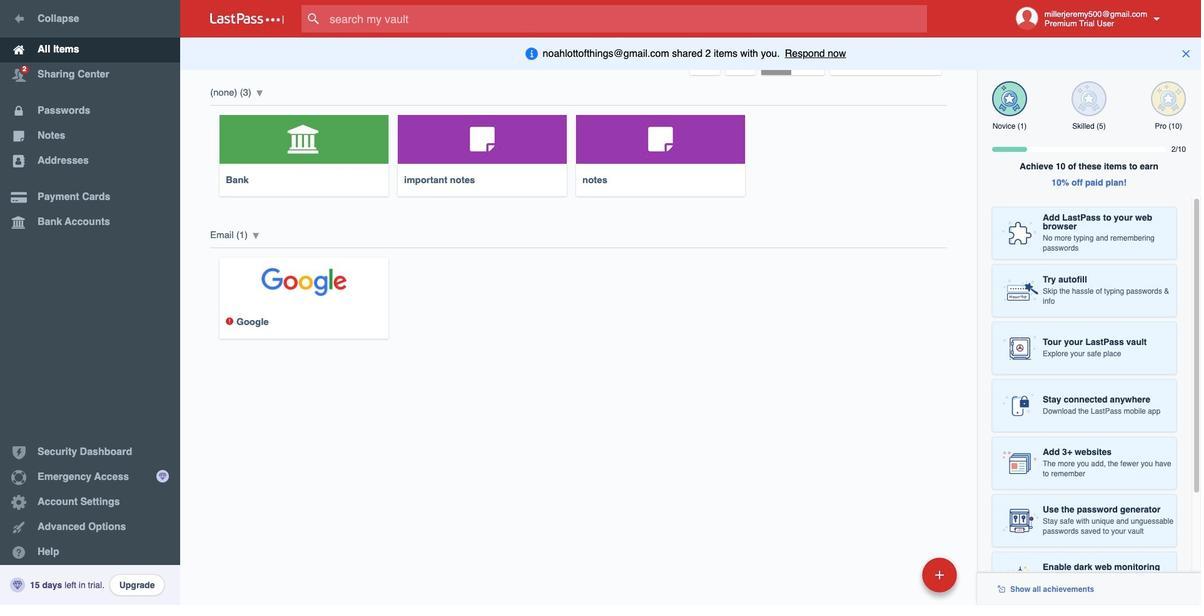 Task type: locate. For each thing, give the bounding box(es) containing it.
Search search field
[[302, 5, 952, 33]]

main navigation navigation
[[0, 0, 180, 606]]



Task type: describe. For each thing, give the bounding box(es) containing it.
new item navigation
[[836, 554, 965, 606]]

search my vault text field
[[302, 5, 952, 33]]

lastpass image
[[210, 13, 284, 24]]

vault options navigation
[[180, 38, 977, 75]]

new item element
[[836, 558, 962, 593]]



